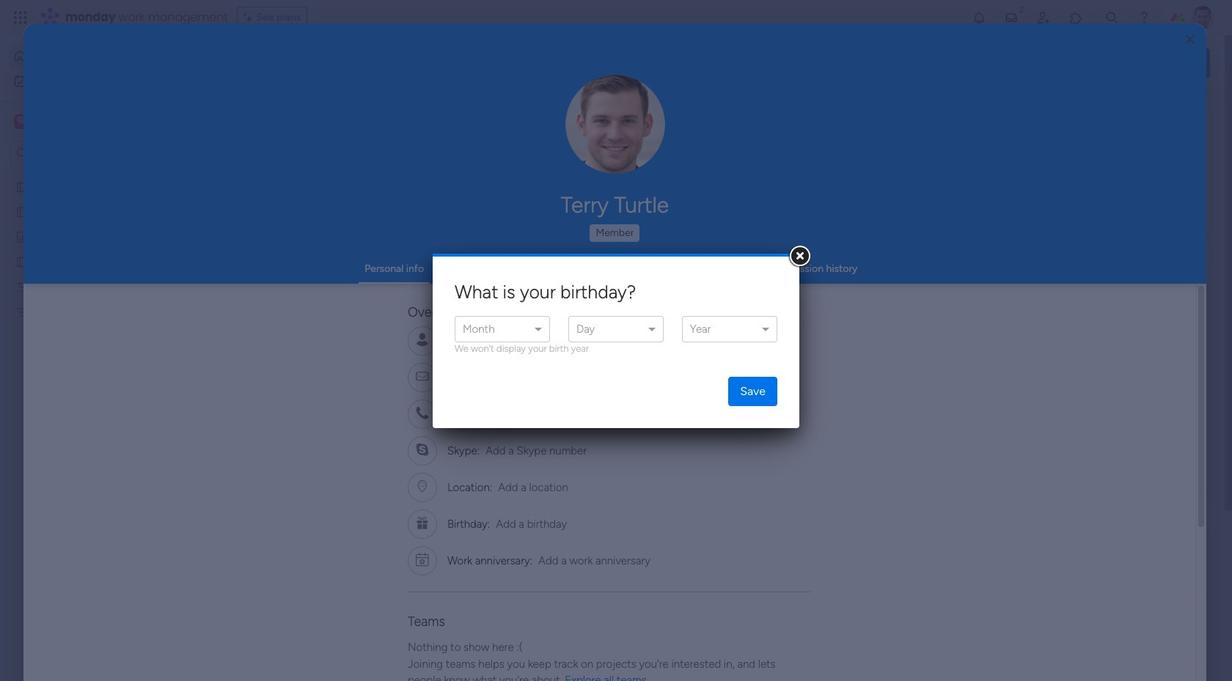 Task type: describe. For each thing, give the bounding box(es) containing it.
quick search results list box
[[227, 137, 955, 511]]

invite members image
[[1037, 10, 1052, 25]]

templates image image
[[1004, 295, 1198, 396]]

0 horizontal spatial public board image
[[15, 255, 29, 269]]

add to favorites image
[[435, 448, 450, 463]]

getting started element
[[991, 535, 1211, 594]]

help center element
[[991, 605, 1211, 664]]

public dashboard image
[[15, 230, 29, 244]]

close image
[[1186, 34, 1195, 45]]

1 public board image from the top
[[15, 180, 29, 194]]

component image
[[245, 291, 258, 304]]

search everything image
[[1105, 10, 1120, 25]]

2 image
[[1016, 1, 1029, 17]]



Task type: vqa. For each thing, say whether or not it's contained in the screenshot.
the bottommost "Phoenix Levy"
no



Task type: locate. For each thing, give the bounding box(es) containing it.
option
[[0, 174, 187, 176]]

dapulse x slim image
[[1189, 106, 1206, 124]]

list box
[[0, 171, 187, 522]]

see plans image
[[243, 10, 257, 26]]

copied! image
[[545, 335, 556, 346]]

update feed image
[[1005, 10, 1019, 25]]

0 vertical spatial public board image
[[15, 180, 29, 194]]

2 public board image from the top
[[15, 205, 29, 219]]

1 horizontal spatial public board image
[[245, 268, 261, 284]]

notifications image
[[972, 10, 987, 25]]

public board image up component icon
[[485, 268, 501, 284]]

public board image for component icon
[[485, 268, 501, 284]]

public board image
[[15, 255, 29, 269], [245, 268, 261, 284], [485, 268, 501, 284]]

workspace image
[[14, 114, 29, 130]]

terry turtle image
[[1192, 6, 1215, 29]]

public board image
[[15, 180, 29, 194], [15, 205, 29, 219]]

public board image for component image
[[245, 268, 261, 284]]

monday marketplace image
[[1069, 10, 1084, 25]]

add to favorites image
[[915, 268, 930, 283]]

help image
[[1137, 10, 1152, 25]]

public board image up component image
[[245, 268, 261, 284]]

2 horizontal spatial public board image
[[485, 268, 501, 284]]

component image
[[485, 291, 498, 304]]

workspace image
[[16, 114, 26, 130]]

1 vertical spatial public board image
[[15, 205, 29, 219]]

select product image
[[13, 10, 28, 25]]

public board image down public dashboard image
[[15, 255, 29, 269]]



